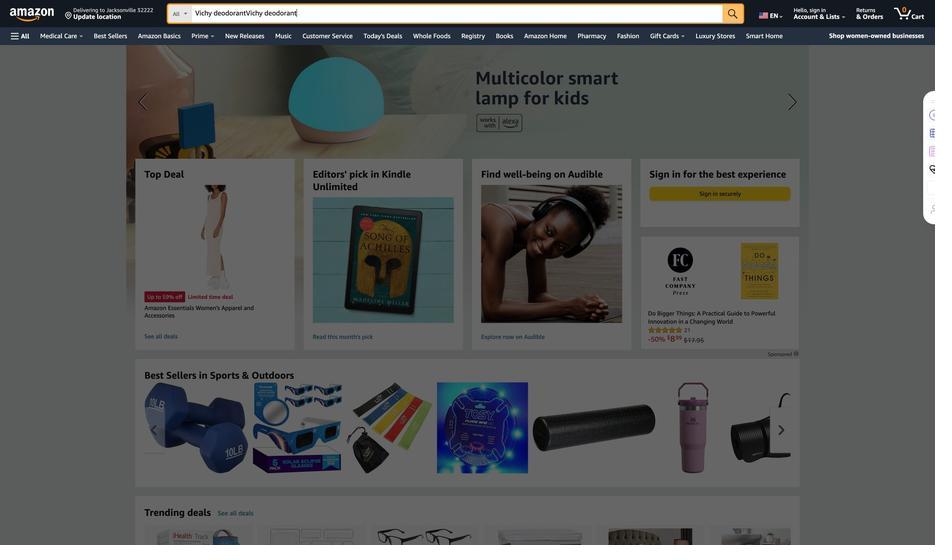 Task type: locate. For each thing, give the bounding box(es) containing it.
ihealth track smart upper arm blood pressure monitor with wide range cuff that fits standard to large adult arms,... image
[[155, 529, 243, 545]]

none submit inside navigation navigation
[[723, 5, 743, 23]]

1 vertical spatial list
[[144, 525, 935, 545]]

solar eclipse glasses approved 2024, (5 pack) ce and iso certified solar eclipse observation glasses, safe shades for... image
[[253, 382, 342, 473]]

saferest mattress protector college dorm room, new home, first apartment essentials - cotton, waterproof mattress cover... image
[[492, 529, 583, 545]]

main content
[[0, 45, 935, 545]]

multicolor smart lamp for kids. works with alexa. image
[[126, 45, 809, 318]]

amazon essentials women's apparel and accessories image
[[200, 185, 230, 290]]

0 vertical spatial list
[[144, 382, 935, 473]]

None search field
[[168, 5, 743, 24]]

editors' pick for march in kindle unlimited: the song of achilles by madeline miller image
[[305, 197, 462, 323]]

amazon basics high-density round foam roller for exercise, massage, muscle recovery image
[[533, 404, 655, 452]]

mellanni bed sheet set image
[[609, 529, 692, 545]]

None submit
[[723, 5, 743, 23]]

2 list from the top
[[144, 525, 935, 545]]

amazon image
[[10, 8, 54, 22]]

amazon basics easy grip workout dumbbell, neoprene coated, various sets and weights available image
[[144, 382, 248, 473]]

navigation navigation
[[0, 0, 935, 45]]

list
[[144, 382, 935, 473], [144, 525, 935, 545]]



Task type: describe. For each thing, give the bounding box(es) containing it.
1 list from the top
[[144, 382, 935, 473]]

fit simplify resistance loop exercise bands with instruction guide and carry bag, set of 5 image
[[347, 382, 433, 473]]

a woman with headphones listens to audible. image
[[466, 185, 638, 323]]

amazon basics 1/2-inch extra thick exercise yoga mat image
[[731, 393, 853, 463]]

tosy flying ring - 12 leds, super bright, soft, auto light up, safe, waterproof, lightweight frisbee, cool birthday,... image
[[437, 382, 528, 473]]

none search field inside navigation navigation
[[168, 5, 743, 24]]

aojezor toilet paper holder stand, small bathroom storage cabint image
[[721, 529, 805, 545]]

gaoye 5-pack reading glasses blue light blocking, spring hinge readers for women men anti glare filter lightweight... image
[[377, 529, 472, 545]]

Search Amazon text field
[[192, 5, 723, 22]]

vtopmart clear plastic drawer organizers set image
[[270, 529, 354, 545]]

stanley iceflow stainless steel tumbler with straw, vacuum insulated water bottle for home, office or car, reusable cup... image
[[678, 382, 708, 473]]



Task type: vqa. For each thing, say whether or not it's contained in the screenshot.
the Editors' pick for March in Kindle Unlimited: The Song of Achilles by Madeline Miller image
yes



